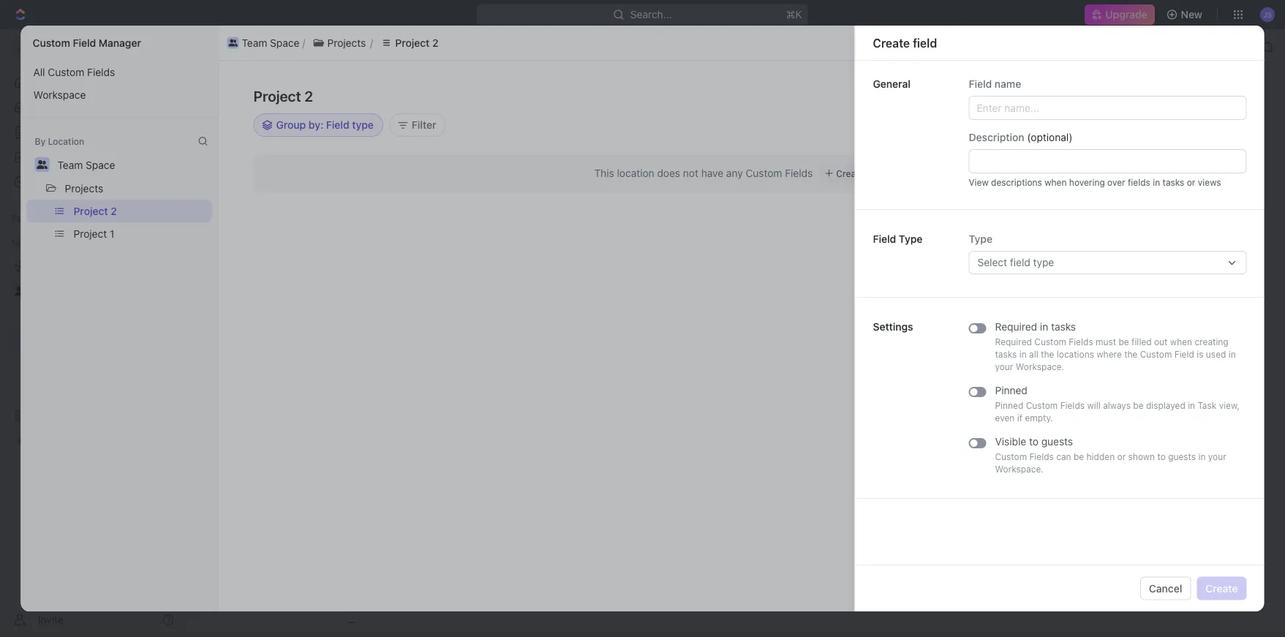 Task type: vqa. For each thing, say whether or not it's contained in the screenshot.
Edit task name text box
yes



Task type: describe. For each thing, give the bounding box(es) containing it.
visible
[[996, 436, 1027, 448]]

task sidebar navigation tab list
[[1190, 89, 1222, 174]]

2 horizontal spatial /
[[347, 41, 350, 53]]

location
[[48, 136, 84, 146]]

add for add task
[[1180, 94, 1199, 106]]

board link
[[238, 132, 269, 152]]

send button
[[1126, 562, 1168, 585]]

1 required from the top
[[996, 321, 1038, 333]]

creating
[[1195, 337, 1229, 347]]

1 horizontal spatial projects link
[[284, 38, 344, 56]]

your inside visible to guests custom fields can be hidden or shown to guests in your workspace.
[[1209, 452, 1227, 462]]

create one
[[837, 168, 883, 179]]

custom right the 'any'
[[746, 167, 783, 179]]

be for guests
[[1074, 452, 1085, 462]]

table link
[[409, 132, 438, 152]]

be for custom
[[1134, 401, 1144, 411]]

invite
[[38, 614, 64, 626]]

field up all custom fields
[[73, 37, 96, 49]]

pinned pinned custom fields will always be displayed in task view, even if empty.
[[996, 385, 1240, 423]]

field down one
[[873, 233, 897, 245]]

by
[[35, 136, 46, 146]]

add description button
[[157, 233, 776, 256]]

open
[[1043, 175, 1068, 185]]

Type text field
[[978, 252, 1221, 274]]

hidden
[[1087, 452, 1115, 462]]

field inside required in tasks required custom fields must be filled out when creating tasks in all the locations where the custom field is used in your workspace.
[[1175, 349, 1195, 360]]

add existing field
[[1037, 90, 1120, 102]]

view
[[969, 177, 989, 187]]

project 1 button
[[67, 222, 212, 245]]

17
[[1027, 56, 1036, 67]]

field for create new field
[[1201, 90, 1222, 102]]

1 horizontal spatial projects button
[[306, 34, 373, 52]]

(optional)
[[1028, 131, 1073, 143]]

or for guests
[[1118, 452, 1126, 462]]

0 horizontal spatial when
[[1045, 177, 1067, 187]]

0 horizontal spatial /
[[256, 55, 259, 67]]

project 2 link for left projects link
[[265, 55, 308, 67]]

1 horizontal spatial /
[[278, 41, 281, 53]]

send
[[1135, 568, 1160, 580]]

view descriptions when hovering over fields in tasks or views
[[969, 177, 1222, 187]]

add existing field button
[[1028, 84, 1129, 108]]

⌘k
[[787, 8, 803, 20]]

#8678g9yju
[[1043, 140, 1093, 150]]

2 required from the top
[[996, 337, 1033, 347]]

1 horizontal spatial user group image
[[121, 57, 132, 66]]

fields inside button
[[87, 66, 115, 78]]

status
[[962, 175, 988, 185]]

7 for created this task by copying
[[1135, 140, 1140, 150]]

activity
[[1192, 115, 1220, 123]]

inbox link
[[6, 96, 180, 119]]

mins for changed status from
[[1143, 175, 1162, 185]]

custom up all
[[1035, 337, 1067, 347]]

1 vertical spatial to
[[1030, 436, 1039, 448]]

dashboards
[[35, 151, 92, 163]]

2 horizontal spatial team space
[[242, 37, 300, 49]]

2 vertical spatial to
[[1158, 452, 1166, 462]]

share
[[1050, 55, 1078, 67]]

search...
[[631, 8, 673, 20]]

on
[[995, 56, 1005, 67]]

task sidebar content section
[[876, 80, 1184, 601]]

team space /
[[214, 41, 281, 53]]

0 horizontal spatial team space button
[[51, 153, 122, 176]]

mins for created this task by copying
[[1143, 140, 1162, 150]]

all
[[33, 66, 45, 78]]

Enter name... text field
[[969, 96, 1247, 120]]

create for one
[[837, 168, 865, 179]]

Edit task name text field
[[152, 127, 782, 154]]

7 mins for changed status from
[[1135, 175, 1162, 185]]

add description
[[181, 238, 255, 250]]

workspace
[[33, 89, 86, 101]]

views
[[1199, 177, 1222, 187]]

1 horizontal spatial team space
[[139, 55, 197, 67]]

dashboards link
[[6, 146, 180, 169]]

required in tasks required custom fields must be filled out when creating tasks in all the locations where the custom field is used in your workspace.
[[996, 321, 1237, 372]]

this location does not have any custom fields
[[595, 167, 813, 179]]

search
[[1054, 136, 1088, 148]]

this
[[958, 140, 973, 150]]

board
[[241, 136, 269, 148]]

spaces
[[12, 238, 43, 248]]

task inside button
[[1202, 94, 1224, 106]]

even
[[996, 413, 1015, 423]]

from
[[990, 175, 1010, 185]]

calendar
[[341, 136, 385, 148]]

list
[[297, 136, 314, 148]]

new button
[[1161, 3, 1212, 26]]

create inside the create button
[[1206, 583, 1239, 595]]

one
[[867, 168, 883, 179]]

1 the from the left
[[1041, 349, 1055, 360]]

list containing project 2
[[21, 200, 218, 245]]

must
[[1096, 337, 1117, 347]]

1 vertical spatial guests
[[1169, 452, 1197, 462]]

this
[[595, 167, 615, 179]]

field type
[[873, 233, 923, 245]]

list containing team space
[[224, 34, 1238, 52]]

0 horizontal spatial guests
[[1042, 436, 1074, 448]]

is
[[1197, 349, 1204, 360]]

fields inside pinned pinned custom fields will always be displayed in task view, even if empty.
[[1061, 401, 1085, 411]]

0 horizontal spatial projects link
[[212, 55, 250, 67]]

list containing all custom fields
[[21, 61, 218, 106]]

settings
[[873, 321, 914, 333]]

custom up 'all'
[[33, 37, 70, 49]]

attachments
[[152, 338, 231, 354]]

field for add existing field
[[1099, 90, 1120, 102]]

tree inside sidebar navigation
[[6, 255, 180, 452]]

workspace. inside visible to guests custom fields can be hidden or shown to guests in your workspace.
[[996, 464, 1044, 475]]

fields
[[1128, 177, 1151, 187]]

where
[[1097, 349, 1122, 360]]

changed status from
[[922, 175, 1012, 185]]

filled
[[1132, 337, 1152, 347]]

add task button
[[1171, 89, 1233, 112]]

add task
[[1180, 94, 1224, 106]]

share button
[[1041, 50, 1087, 73]]

nov
[[1008, 56, 1024, 67]]

empty.
[[1026, 413, 1054, 423]]

descriptions
[[992, 177, 1043, 187]]

Search tasks... text field
[[1104, 166, 1250, 188]]

docs
[[35, 126, 59, 138]]

user group image inside sidebar navigation
[[15, 287, 26, 296]]

type inside type dropdown button
[[969, 233, 993, 245]]

2 vertical spatial tasks
[[996, 349, 1017, 360]]

don't
[[906, 151, 929, 162]]

hovering
[[1070, 177, 1106, 187]]

custom inside pinned pinned custom fields will always be displayed in task view, even if empty.
[[1026, 401, 1058, 411]]

team space link
[[195, 38, 275, 56]]

2 pinned from the top
[[996, 401, 1024, 411]]

view,
[[1220, 401, 1240, 411]]

task inside pinned pinned custom fields will always be displayed in task view, even if empty.
[[1198, 401, 1217, 411]]

1 horizontal spatial tasks
[[1052, 321, 1077, 333]]

description
[[202, 238, 255, 250]]

used
[[1207, 349, 1227, 360]]

7 mins for created this task by copying
[[1135, 140, 1162, 150]]

upgrade
[[1106, 8, 1148, 20]]

1 horizontal spatial team space button
[[224, 34, 303, 52]]

manager
[[99, 37, 141, 49]]



Task type: locate. For each thing, give the bounding box(es) containing it.
0 vertical spatial to
[[1023, 175, 1034, 185]]

0 horizontal spatial project 2 link
[[265, 55, 308, 67]]

1 vertical spatial task
[[1198, 401, 1217, 411]]

None text field
[[969, 149, 1247, 173]]

existing
[[1059, 90, 1096, 102]]

#8678g9yju (you don't have access)
[[906, 140, 1115, 162]]

custom down out
[[1141, 349, 1173, 360]]

description (optional)
[[969, 131, 1073, 143]]

guests up "can" in the right bottom of the page
[[1042, 436, 1074, 448]]

sidebar navigation
[[0, 29, 187, 637]]

field down created
[[969, 78, 993, 90]]

create button
[[1197, 577, 1247, 600]]

1 vertical spatial be
[[1134, 401, 1144, 411]]

1 vertical spatial 7 mins
[[1135, 175, 1162, 185]]

0 horizontal spatial tasks
[[996, 349, 1017, 360]]

task up activity
[[1202, 94, 1224, 106]]

(you
[[1096, 140, 1115, 150]]

have right not
[[702, 167, 724, 179]]

your inside required in tasks required custom fields must be filled out when creating tasks in all the locations where the custom field is used in your workspace.
[[996, 362, 1014, 372]]

displayed
[[1147, 401, 1186, 411]]

always
[[1104, 401, 1131, 411]]

user group image down manager
[[121, 57, 132, 66]]

list down "⌘k"
[[224, 34, 1238, 52]]

workspace button
[[27, 83, 212, 106]]

0 vertical spatial or
[[1188, 177, 1196, 187]]

create new field button
[[1134, 84, 1231, 108]]

in inside pinned pinned custom fields will always be displayed in task view, even if empty.
[[1189, 401, 1196, 411]]

0 vertical spatial be
[[1119, 337, 1130, 347]]

add inside 'add task' button
[[1180, 94, 1199, 106]]

docs link
[[6, 121, 180, 144]]

user group image
[[229, 39, 238, 46], [121, 57, 132, 66], [15, 287, 26, 296]]

1 horizontal spatial the
[[1125, 349, 1138, 360]]

tree
[[6, 255, 180, 452]]

0 horizontal spatial team space
[[57, 159, 115, 171]]

projects link right "team space /"
[[284, 38, 344, 56]]

field left is
[[1175, 349, 1195, 360]]

all custom fields
[[33, 66, 115, 78]]

Search... text field
[[1081, 119, 1221, 131]]

7 for changed status from
[[1135, 175, 1140, 185]]

home link
[[6, 71, 180, 94]]

locations
[[1057, 349, 1095, 360]]

workspace.
[[1016, 362, 1065, 372], [996, 464, 1044, 475]]

1 vertical spatial user group image
[[121, 57, 132, 66]]

create left one
[[837, 168, 865, 179]]

2 type from the left
[[969, 233, 993, 245]]

the right all
[[1041, 349, 1055, 360]]

new
[[1178, 90, 1198, 102]]

tasks right fields
[[1163, 177, 1185, 187]]

1 vertical spatial list
[[21, 61, 218, 106]]

7 down search... text box
[[1135, 140, 1140, 150]]

fields up locations
[[1069, 337, 1094, 347]]

by
[[996, 140, 1006, 150]]

or left views
[[1188, 177, 1196, 187]]

have
[[931, 151, 952, 162], [702, 167, 724, 179]]

1 horizontal spatial project 2 link
[[353, 38, 419, 56]]

be inside visible to guests custom fields can be hidden or shown to guests in your workspace.
[[1074, 452, 1085, 462]]

workspace. inside required in tasks required custom fields must be filled out when creating tasks in all the locations where the custom field is used in your workspace.
[[1016, 362, 1065, 372]]

field inside create new field button
[[1201, 90, 1222, 102]]

1 horizontal spatial project 2 button
[[373, 34, 446, 52]]

all
[[1030, 349, 1039, 360]]

be right "can" in the right bottom of the page
[[1074, 452, 1085, 462]]

1 horizontal spatial your
[[1209, 452, 1227, 462]]

create left new
[[1143, 90, 1175, 102]]

0 horizontal spatial or
[[1118, 452, 1126, 462]]

0 vertical spatial tasks
[[1163, 177, 1185, 187]]

team space
[[242, 37, 300, 49], [139, 55, 197, 67], [57, 159, 115, 171]]

tasks left all
[[996, 349, 1017, 360]]

2 7 from the top
[[1135, 175, 1140, 185]]

1
[[110, 228, 114, 240]]

2 vertical spatial list
[[21, 200, 218, 245]]

custom up empty.
[[1026, 401, 1058, 411]]

project inside button
[[74, 228, 107, 240]]

to right visible
[[1030, 436, 1039, 448]]

field
[[73, 37, 96, 49], [969, 78, 993, 90], [873, 233, 897, 245], [1175, 349, 1195, 360]]

workspace. down visible
[[996, 464, 1044, 475]]

to
[[1023, 175, 1034, 185], [1030, 436, 1039, 448], [1158, 452, 1166, 462]]

space
[[270, 37, 300, 49], [242, 41, 271, 53], [168, 55, 197, 67], [86, 159, 115, 171]]

1 horizontal spatial be
[[1119, 337, 1130, 347]]

1 vertical spatial your
[[1209, 452, 1227, 462]]

fields left "can" in the right bottom of the page
[[1030, 452, 1054, 462]]

1 vertical spatial workspace.
[[996, 464, 1044, 475]]

2 horizontal spatial field
[[1201, 90, 1222, 102]]

2 horizontal spatial user group image
[[229, 39, 238, 46]]

pinned
[[996, 385, 1028, 397], [996, 401, 1024, 411]]

0 vertical spatial projects button
[[306, 34, 373, 52]]

mins
[[1143, 140, 1162, 150], [1143, 175, 1162, 185]]

be right always
[[1134, 401, 1144, 411]]

0 horizontal spatial user group image
[[15, 287, 26, 296]]

2 vertical spatial user group image
[[15, 287, 26, 296]]

visible to guests custom fields can be hidden or shown to guests in your workspace.
[[996, 436, 1227, 475]]

will
[[1088, 401, 1101, 411]]

projects / project 2
[[212, 55, 308, 67]]

0 horizontal spatial add
[[181, 238, 200, 250]]

0 vertical spatial have
[[931, 151, 952, 162]]

0 vertical spatial required
[[996, 321, 1038, 333]]

workspace. down all
[[1016, 362, 1065, 372]]

or for when
[[1188, 177, 1196, 187]]

be left filled
[[1119, 337, 1130, 347]]

all custom fields button
[[27, 61, 212, 83]]

when inside required in tasks required custom fields must be filled out when creating tasks in all the locations where the custom field is used in your workspace.
[[1171, 337, 1193, 347]]

created
[[924, 140, 956, 150]]

0 vertical spatial your
[[996, 362, 1014, 372]]

1 vertical spatial required
[[996, 337, 1033, 347]]

any
[[727, 167, 743, 179]]

0 horizontal spatial project 2 button
[[67, 200, 212, 222]]

over
[[1108, 177, 1126, 187]]

0 vertical spatial team space
[[242, 37, 300, 49]]

mins right the over
[[1143, 175, 1162, 185]]

create right the cancel
[[1206, 583, 1239, 595]]

by location
[[35, 136, 84, 146]]

or left shown
[[1118, 452, 1126, 462]]

1 vertical spatial project 2 button
[[67, 200, 212, 222]]

to left open
[[1023, 175, 1034, 185]]

fields left create one button
[[785, 167, 813, 179]]

task left view,
[[1198, 401, 1217, 411]]

2 mins from the top
[[1143, 175, 1162, 185]]

0 vertical spatial 7
[[1135, 140, 1140, 150]]

1 vertical spatial pinned
[[996, 401, 1024, 411]]

access)
[[955, 151, 988, 162]]

add for add description
[[181, 238, 200, 250]]

changed
[[924, 175, 960, 185]]

the
[[1041, 349, 1055, 360], [1125, 349, 1138, 360]]

when right out
[[1171, 337, 1193, 347]]

2 vertical spatial team space
[[57, 159, 115, 171]]

projects link down "team space /"
[[212, 55, 250, 67]]

1 vertical spatial mins
[[1143, 175, 1162, 185]]

team space button up projects / project 2
[[224, 34, 303, 52]]

0 vertical spatial task
[[1202, 94, 1224, 106]]

your up even
[[996, 362, 1014, 372]]

inbox
[[35, 101, 61, 113]]

dates
[[584, 175, 612, 187]]

be inside pinned pinned custom fields will always be displayed in task view, even if empty.
[[1134, 401, 1144, 411]]

1 type from the left
[[899, 233, 923, 245]]

0 vertical spatial when
[[1045, 177, 1067, 187]]

0 vertical spatial pinned
[[996, 385, 1028, 397]]

in inside visible to guests custom fields can be hidden or shown to guests in your workspace.
[[1199, 452, 1206, 462]]

user group image down spaces
[[15, 287, 26, 296]]

guests right shown
[[1169, 452, 1197, 462]]

1 vertical spatial team space button
[[51, 153, 122, 176]]

create field
[[873, 36, 938, 50]]

created
[[960, 56, 993, 67]]

general
[[873, 78, 911, 90]]

0 horizontal spatial your
[[996, 362, 1014, 372]]

1 horizontal spatial guests
[[1169, 452, 1197, 462]]

list down dashboards link
[[21, 200, 218, 245]]

subtasks
[[216, 291, 266, 304]]

project
[[395, 37, 430, 49], [372, 41, 406, 53], [265, 55, 299, 67], [254, 87, 301, 104], [222, 87, 288, 112], [74, 205, 108, 217], [74, 228, 107, 240]]

mins down search... text box
[[1143, 140, 1162, 150]]

create for field
[[873, 36, 910, 50]]

add for add existing field
[[1037, 90, 1056, 102]]

field inside add existing field button
[[1099, 90, 1120, 102]]

created this task by copying
[[922, 140, 1043, 150]]

fields inside visible to guests custom fields can be hidden or shown to guests in your workspace.
[[1030, 452, 1054, 462]]

name
[[995, 78, 1022, 90]]

list
[[224, 34, 1238, 52], [21, 61, 218, 106], [21, 200, 218, 245]]

create new field
[[1143, 90, 1222, 102]]

when left hovering at the right top
[[1045, 177, 1067, 187]]

or inside visible to guests custom fields can be hidden or shown to guests in your workspace.
[[1118, 452, 1126, 462]]

fields left will
[[1061, 401, 1085, 411]]

7 mins
[[1135, 140, 1162, 150], [1135, 175, 1162, 185]]

0 vertical spatial list
[[224, 34, 1238, 52]]

team space down location
[[57, 159, 115, 171]]

86dqk6r6a
[[212, 100, 259, 110]]

your down view,
[[1209, 452, 1227, 462]]

team space up projects / project 2
[[242, 37, 300, 49]]

create one button
[[819, 165, 889, 182]]

calendar link
[[338, 132, 385, 152]]

project 2
[[395, 37, 439, 49], [372, 41, 415, 53], [254, 87, 313, 104], [222, 87, 309, 112], [74, 205, 117, 217]]

7 mins down search... text box
[[1135, 140, 1162, 150]]

custom down visible
[[996, 452, 1028, 462]]

0 vertical spatial workspace.
[[1016, 362, 1065, 372]]

0 horizontal spatial the
[[1041, 349, 1055, 360]]

2 7 mins from the top
[[1135, 175, 1162, 185]]

new
[[1182, 8, 1203, 20]]

2 horizontal spatial add
[[1180, 94, 1199, 106]]

0 horizontal spatial be
[[1074, 452, 1085, 462]]

1 vertical spatial or
[[1118, 452, 1126, 462]]

1 horizontal spatial have
[[931, 151, 952, 162]]

2 horizontal spatial tasks
[[1163, 177, 1185, 187]]

1 vertical spatial 7
[[1135, 175, 1140, 185]]

to inside the task sidebar content section
[[1023, 175, 1034, 185]]

type button
[[969, 233, 1247, 274]]

attachments button
[[152, 329, 782, 364]]

description
[[969, 131, 1025, 143]]

1 vertical spatial projects button
[[58, 176, 110, 200]]

create inside create new field button
[[1143, 90, 1175, 102]]

custom field manager
[[33, 37, 141, 49]]

1 horizontal spatial field
[[1099, 90, 1120, 102]]

list down manager
[[21, 61, 218, 106]]

1 horizontal spatial or
[[1188, 177, 1196, 187]]

custom up the workspace
[[48, 66, 84, 78]]

1 7 mins from the top
[[1135, 140, 1162, 150]]

custom inside visible to guests custom fields can be hidden or shown to guests in your workspace.
[[996, 452, 1028, 462]]

to right shown
[[1158, 452, 1166, 462]]

1 pinned from the top
[[996, 385, 1028, 397]]

team space button down location
[[51, 153, 122, 176]]

create up general
[[873, 36, 910, 50]]

1 mins from the top
[[1143, 140, 1162, 150]]

can
[[1057, 452, 1072, 462]]

2 vertical spatial be
[[1074, 452, 1085, 462]]

1 vertical spatial tasks
[[1052, 321, 1077, 333]]

0 vertical spatial team space button
[[224, 34, 303, 52]]

2 horizontal spatial be
[[1134, 401, 1144, 411]]

create
[[873, 36, 910, 50], [1143, 90, 1175, 102], [837, 168, 865, 179], [1206, 583, 1239, 595]]

0 horizontal spatial projects button
[[58, 176, 110, 200]]

project 2 link for rightmost projects link
[[353, 38, 419, 56]]

1 horizontal spatial type
[[969, 233, 993, 245]]

the down filled
[[1125, 349, 1138, 360]]

tasks
[[1163, 177, 1185, 187], [1052, 321, 1077, 333], [996, 349, 1017, 360]]

copying
[[1008, 140, 1041, 150]]

user group image up projects / project 2
[[229, 39, 238, 46]]

team space down manager
[[139, 55, 197, 67]]

not
[[683, 167, 699, 179]]

7 mins right the over
[[1135, 175, 1162, 185]]

2 the from the left
[[1125, 349, 1138, 360]]

create for new
[[1143, 90, 1175, 102]]

0 vertical spatial user group image
[[229, 39, 238, 46]]

tasks up locations
[[1052, 321, 1077, 333]]

favorites
[[12, 213, 50, 223]]

be inside required in tasks required custom fields must be filled out when creating tasks in all the locations where the custom field is used in your workspace.
[[1119, 337, 1130, 347]]

0 vertical spatial project 2 button
[[373, 34, 446, 52]]

custom inside button
[[48, 66, 84, 78]]

0 vertical spatial guests
[[1042, 436, 1074, 448]]

create inside create one button
[[837, 168, 865, 179]]

shown
[[1129, 452, 1156, 462]]

field
[[913, 36, 938, 50], [1099, 90, 1120, 102], [1201, 90, 1222, 102]]

0 vertical spatial mins
[[1143, 140, 1162, 150]]

add inside add description button
[[181, 238, 200, 250]]

2
[[433, 37, 439, 49], [409, 41, 415, 53], [301, 55, 308, 67], [305, 87, 313, 104], [292, 87, 304, 112], [111, 205, 117, 217]]

0 horizontal spatial field
[[913, 36, 938, 50]]

upgrade link
[[1086, 4, 1155, 25]]

location
[[617, 167, 655, 179]]

add inside add existing field button
[[1037, 90, 1056, 102]]

0 vertical spatial 7 mins
[[1135, 140, 1162, 150]]

1 vertical spatial team space
[[139, 55, 197, 67]]

have down created
[[931, 151, 952, 162]]

1 horizontal spatial when
[[1171, 337, 1193, 347]]

0 horizontal spatial have
[[702, 167, 724, 179]]

1 7 from the top
[[1135, 140, 1140, 150]]

guests
[[1042, 436, 1074, 448], [1169, 452, 1197, 462]]

have inside #8678g9yju (you don't have access)
[[931, 151, 952, 162]]

1 horizontal spatial add
[[1037, 90, 1056, 102]]

0 horizontal spatial type
[[899, 233, 923, 245]]

1 vertical spatial have
[[702, 167, 724, 179]]

1 vertical spatial when
[[1171, 337, 1193, 347]]

fields inside required in tasks required custom fields must be filled out when creating tasks in all the locations where the custom field is used in your workspace.
[[1069, 337, 1094, 347]]

86dqk6r6a button
[[206, 96, 265, 113]]

task
[[1202, 94, 1224, 106], [1198, 401, 1217, 411]]

7 right the over
[[1135, 175, 1140, 185]]

fields up workspace button at the top of page
[[87, 66, 115, 78]]

subtasks button
[[210, 284, 272, 311]]

list link
[[294, 132, 314, 152]]



